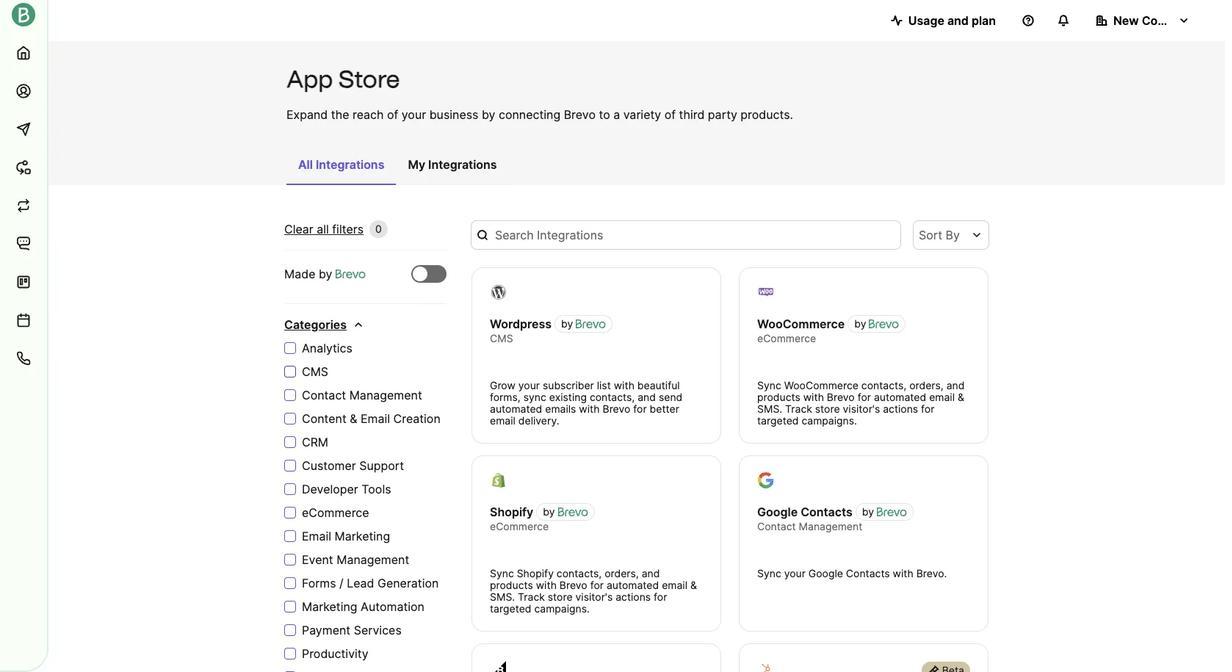 Task type: describe. For each thing, give the bounding box(es) containing it.
0 horizontal spatial ecommerce
[[302, 505, 369, 520]]

shopify logo image
[[491, 472, 507, 488]]

orders, for woocommerce
[[909, 379, 944, 391]]

tab list containing all integrations
[[286, 150, 509, 185]]

wordpress
[[490, 317, 552, 331]]

all
[[317, 222, 329, 237]]

forms / lead generation
[[302, 576, 439, 591]]

sync
[[523, 391, 546, 403]]

grow your subscriber list with beautiful forms, sync existing contacts, and send automated emails with brevo for better email delivery.
[[490, 379, 683, 427]]

a
[[613, 107, 620, 122]]

visitor's for woocommerce
[[843, 403, 880, 415]]

existing
[[549, 391, 587, 403]]

email inside grow your subscriber list with beautiful forms, sync existing contacts, and send automated emails with brevo for better email delivery.
[[490, 414, 516, 427]]

by
[[946, 228, 960, 242]]

services
[[354, 623, 402, 638]]

party
[[708, 107, 737, 122]]

to
[[599, 107, 610, 122]]

sync your google contacts with brevo.
[[757, 567, 947, 580]]

store for woocommerce
[[815, 403, 840, 415]]

email for shopify
[[662, 579, 688, 591]]

0 horizontal spatial google
[[757, 505, 798, 519]]

brevo.
[[916, 567, 947, 580]]

& for woocommerce
[[958, 391, 964, 403]]

targeted for shopify
[[490, 602, 531, 615]]

my integrations
[[408, 157, 497, 172]]

clear all filters
[[284, 222, 364, 237]]

by for woocommerce
[[854, 317, 866, 330]]

payment services
[[302, 623, 402, 638]]

0 horizontal spatial email
[[302, 529, 331, 544]]

event management
[[302, 552, 409, 567]]

creation
[[393, 411, 441, 426]]

for inside grow your subscriber list with beautiful forms, sync existing contacts, and send automated emails with brevo for better email delivery.
[[633, 403, 647, 415]]

0 vertical spatial contact management
[[302, 388, 422, 403]]

contacts, for shopify
[[557, 567, 602, 580]]

filters
[[332, 222, 364, 237]]

1 vertical spatial marketing
[[302, 599, 357, 614]]

ecommerce for woocommerce
[[757, 332, 816, 344]]

new company
[[1114, 13, 1196, 28]]

usage
[[908, 13, 945, 28]]

campaigns. for shopify
[[534, 602, 590, 615]]

contacts, for woocommerce
[[861, 379, 907, 391]]

and inside button
[[947, 13, 969, 28]]

1 of from the left
[[387, 107, 398, 122]]

categories link
[[284, 316, 364, 333]]

automated for woocommerce
[[874, 391, 926, 403]]

1 vertical spatial contacts
[[846, 567, 890, 580]]

targeted for woocommerce
[[757, 414, 799, 427]]

new company button
[[1084, 6, 1202, 35]]

new
[[1114, 13, 1139, 28]]

0
[[375, 223, 382, 235]]

list
[[597, 379, 611, 391]]

grow
[[490, 379, 516, 391]]

delivery.
[[518, 414, 559, 427]]

tools
[[362, 482, 391, 497]]

2 of from the left
[[664, 107, 676, 122]]

all integrations link
[[286, 150, 396, 185]]

clear
[[284, 222, 313, 237]]

send
[[659, 391, 683, 403]]

sync shopify contacts, orders, and products with brevo for automated email & sms. track store visitor's actions for targeted campaigns.
[[490, 567, 697, 615]]

1 horizontal spatial contact management
[[757, 520, 863, 533]]

left c25ys image
[[927, 665, 939, 672]]

woocommerce logo image
[[758, 284, 774, 300]]

store for shopify
[[548, 591, 573, 603]]

google contacts logo image
[[758, 472, 774, 488]]

marketing automation
[[302, 599, 424, 614]]

content
[[302, 411, 347, 426]]

integrations for my integrations
[[428, 157, 497, 172]]

integrations for all integrations
[[316, 157, 384, 172]]

forms
[[302, 576, 336, 591]]

generation
[[378, 576, 439, 591]]

and inside sync shopify contacts, orders, and products with brevo for automated email & sms. track store visitor's actions for targeted campaigns.
[[642, 567, 660, 580]]

reach
[[353, 107, 384, 122]]

0 vertical spatial woocommerce
[[757, 317, 845, 331]]

expand the reach of your business by connecting brevo to a variety of third party products.
[[286, 107, 793, 122]]

variety
[[623, 107, 661, 122]]

email marketing
[[302, 529, 390, 544]]

crm
[[302, 435, 328, 450]]

all integrations
[[298, 157, 384, 172]]

wordpress logo image
[[491, 284, 507, 300]]

track for shopify
[[518, 591, 545, 603]]

analytics
[[302, 341, 352, 356]]

sms. for shopify
[[490, 591, 515, 603]]

app
[[286, 65, 333, 93]]

automated for shopify
[[607, 579, 659, 591]]

made by
[[284, 267, 336, 281]]

made
[[284, 267, 315, 281]]

& for shopify
[[690, 579, 697, 591]]

brevo inside sync woocommerce contacts, orders, and products with brevo for automated email & sms. track store visitor's actions for targeted campaigns.
[[827, 391, 855, 403]]

0 vertical spatial contacts
[[801, 505, 853, 519]]

actions for woocommerce
[[883, 403, 918, 415]]

my
[[408, 157, 425, 172]]

sort
[[919, 228, 942, 242]]

1 vertical spatial management
[[799, 520, 863, 533]]

your for wordpress
[[518, 379, 540, 391]]

0 horizontal spatial cms
[[302, 364, 328, 379]]

visitor's for shopify
[[575, 591, 613, 603]]

products.
[[741, 107, 793, 122]]

woocommerce inside sync woocommerce contacts, orders, and products with brevo for automated email & sms. track store visitor's actions for targeted campaigns.
[[784, 379, 859, 391]]

your for google contacts
[[784, 567, 806, 580]]

by for wordpress
[[561, 317, 573, 330]]



Task type: locate. For each thing, give the bounding box(es) containing it.
1 horizontal spatial cms
[[490, 332, 513, 344]]

your
[[402, 107, 426, 122], [518, 379, 540, 391], [784, 567, 806, 580]]

store
[[338, 65, 400, 93]]

third
[[679, 107, 705, 122]]

sms. up google contacts logo
[[757, 403, 782, 415]]

2 vertical spatial management
[[337, 552, 409, 567]]

better
[[650, 403, 679, 415]]

orders, inside sync shopify contacts, orders, and products with brevo for automated email & sms. track store visitor's actions for targeted campaigns.
[[605, 567, 639, 580]]

1 vertical spatial shopify
[[517, 567, 554, 580]]

contacts up sync your google contacts with brevo.
[[801, 505, 853, 519]]

1 horizontal spatial campaigns.
[[802, 414, 857, 427]]

usage and plan
[[908, 13, 996, 28]]

0 vertical spatial cms
[[490, 332, 513, 344]]

and inside sync woocommerce contacts, orders, and products with brevo for automated email & sms. track store visitor's actions for targeted campaigns.
[[947, 379, 965, 391]]

store
[[815, 403, 840, 415], [548, 591, 573, 603]]

0 vertical spatial google
[[757, 505, 798, 519]]

0 horizontal spatial automated
[[490, 403, 542, 415]]

1 horizontal spatial orders,
[[909, 379, 944, 391]]

automated inside sync woocommerce contacts, orders, and products with brevo for automated email & sms. track store visitor's actions for targeted campaigns.
[[874, 391, 926, 403]]

1 horizontal spatial track
[[785, 403, 812, 415]]

your down google contacts
[[784, 567, 806, 580]]

1 vertical spatial sms.
[[490, 591, 515, 603]]

the
[[331, 107, 349, 122]]

contacts, inside grow your subscriber list with beautiful forms, sync existing contacts, and send automated emails with brevo for better email delivery.
[[590, 391, 635, 403]]

categories
[[284, 317, 347, 332]]

2 vertical spatial &
[[690, 579, 697, 591]]

email
[[361, 411, 390, 426], [302, 529, 331, 544]]

0 vertical spatial your
[[402, 107, 426, 122]]

1 horizontal spatial integrations
[[428, 157, 497, 172]]

orders, inside sync woocommerce contacts, orders, and products with brevo for automated email & sms. track store visitor's actions for targeted campaigns.
[[909, 379, 944, 391]]

app store
[[286, 65, 400, 93]]

contact management up content & email creation
[[302, 388, 422, 403]]

productivity
[[302, 646, 368, 661]]

forms,
[[490, 391, 521, 403]]

1 vertical spatial woocommerce
[[784, 379, 859, 391]]

shopify
[[490, 505, 534, 519], [517, 567, 554, 580]]

management
[[349, 388, 422, 403], [799, 520, 863, 533], [337, 552, 409, 567]]

1 horizontal spatial automated
[[607, 579, 659, 591]]

0 horizontal spatial actions
[[616, 591, 651, 603]]

visitor's inside sync woocommerce contacts, orders, and products with brevo for automated email & sms. track store visitor's actions for targeted campaigns.
[[843, 403, 880, 415]]

marketing up payment
[[302, 599, 357, 614]]

1 horizontal spatial ecommerce
[[490, 520, 549, 533]]

actions inside sync shopify contacts, orders, and products with brevo for automated email & sms. track store visitor's actions for targeted campaigns.
[[616, 591, 651, 603]]

0 vertical spatial orders,
[[909, 379, 944, 391]]

products for shopify
[[490, 579, 533, 591]]

0 horizontal spatial &
[[350, 411, 357, 426]]

sort by
[[919, 228, 960, 242]]

for
[[858, 391, 871, 403], [633, 403, 647, 415], [921, 403, 935, 415], [590, 579, 604, 591], [654, 591, 667, 603]]

contact up content
[[302, 388, 346, 403]]

0 vertical spatial actions
[[883, 403, 918, 415]]

visitor's
[[843, 403, 880, 415], [575, 591, 613, 603]]

actions for shopify
[[616, 591, 651, 603]]

1 vertical spatial actions
[[616, 591, 651, 603]]

1 vertical spatial google
[[809, 567, 843, 580]]

your inside grow your subscriber list with beautiful forms, sync existing contacts, and send automated emails with brevo for better email delivery.
[[518, 379, 540, 391]]

/
[[339, 576, 344, 591]]

1 vertical spatial contact
[[757, 520, 796, 533]]

ecommerce down shopify logo
[[490, 520, 549, 533]]

sort by button
[[913, 220, 989, 250]]

2 horizontal spatial ecommerce
[[757, 332, 816, 344]]

ecommerce for shopify
[[490, 520, 549, 533]]

track for woocommerce
[[785, 403, 812, 415]]

contacts, inside sync shopify contacts, orders, and products with brevo for automated email & sms. track store visitor's actions for targeted campaigns.
[[557, 567, 602, 580]]

customer
[[302, 458, 356, 473]]

clear all filters link
[[284, 220, 364, 238]]

customer support
[[302, 458, 404, 473]]

products for woocommerce
[[757, 391, 800, 403]]

products inside sync shopify contacts, orders, and products with brevo for automated email & sms. track store visitor's actions for targeted campaigns.
[[490, 579, 533, 591]]

cms down wordpress
[[490, 332, 513, 344]]

1 integrations from the left
[[316, 157, 384, 172]]

2 horizontal spatial automated
[[874, 391, 926, 403]]

0 horizontal spatial targeted
[[490, 602, 531, 615]]

automated inside grow your subscriber list with beautiful forms, sync existing contacts, and send automated emails with brevo for better email delivery.
[[490, 403, 542, 415]]

sync woocommerce contacts, orders, and products with brevo for automated email & sms. track store visitor's actions for targeted campaigns.
[[757, 379, 965, 427]]

0 horizontal spatial your
[[402, 107, 426, 122]]

2 horizontal spatial your
[[784, 567, 806, 580]]

0 horizontal spatial store
[[548, 591, 573, 603]]

0 horizontal spatial integrations
[[316, 157, 384, 172]]

visitor's inside sync shopify contacts, orders, and products with brevo for automated email & sms. track store visitor's actions for targeted campaigns.
[[575, 591, 613, 603]]

content & email creation
[[302, 411, 441, 426]]

all
[[298, 157, 313, 172]]

1 vertical spatial your
[[518, 379, 540, 391]]

your left "business"
[[402, 107, 426, 122]]

0 horizontal spatial campaigns.
[[534, 602, 590, 615]]

0 vertical spatial sms.
[[757, 403, 782, 415]]

management down google contacts
[[799, 520, 863, 533]]

0 vertical spatial track
[[785, 403, 812, 415]]

0 horizontal spatial contact management
[[302, 388, 422, 403]]

email for woocommerce
[[929, 391, 955, 403]]

0 vertical spatial targeted
[[757, 414, 799, 427]]

1 vertical spatial targeted
[[490, 602, 531, 615]]

sync for google contacts
[[757, 567, 781, 580]]

track inside sync woocommerce contacts, orders, and products with brevo for automated email & sms. track store visitor's actions for targeted campaigns.
[[785, 403, 812, 415]]

1 horizontal spatial store
[[815, 403, 840, 415]]

targeted up "bigcommerce logo"
[[490, 602, 531, 615]]

contact management down google contacts
[[757, 520, 863, 533]]

actions
[[883, 403, 918, 415], [616, 591, 651, 603]]

sms. for woocommerce
[[757, 403, 782, 415]]

by
[[482, 107, 495, 122], [319, 267, 332, 281], [561, 317, 573, 330], [854, 317, 866, 330], [543, 505, 555, 518], [862, 505, 874, 518]]

track inside sync shopify contacts, orders, and products with brevo for automated email & sms. track store visitor's actions for targeted campaigns.
[[518, 591, 545, 603]]

0 vertical spatial management
[[349, 388, 422, 403]]

brevo inside sync shopify contacts, orders, and products with brevo for automated email & sms. track store visitor's actions for targeted campaigns.
[[560, 579, 587, 591]]

and inside grow your subscriber list with beautiful forms, sync existing contacts, and send automated emails with brevo for better email delivery.
[[638, 391, 656, 403]]

1 horizontal spatial actions
[[883, 403, 918, 415]]

store inside sync woocommerce contacts, orders, and products with brevo for automated email & sms. track store visitor's actions for targeted campaigns.
[[815, 403, 840, 415]]

brevo inside grow your subscriber list with beautiful forms, sync existing contacts, and send automated emails with brevo for better email delivery.
[[603, 403, 630, 415]]

plan
[[972, 13, 996, 28]]

google
[[757, 505, 798, 519], [809, 567, 843, 580]]

1 vertical spatial visitor's
[[575, 591, 613, 603]]

emails
[[545, 403, 576, 415]]

expand
[[286, 107, 328, 122]]

and
[[947, 13, 969, 28], [947, 379, 965, 391], [638, 391, 656, 403], [642, 567, 660, 580]]

targeted inside sync shopify contacts, orders, and products with brevo for automated email & sms. track store visitor's actions for targeted campaigns.
[[490, 602, 531, 615]]

0 vertical spatial visitor's
[[843, 403, 880, 415]]

None checkbox
[[411, 265, 447, 283]]

contacts
[[801, 505, 853, 519], [846, 567, 890, 580]]

1 horizontal spatial visitor's
[[843, 403, 880, 415]]

marketing up event management
[[335, 529, 390, 544]]

by for shopify
[[543, 505, 555, 518]]

management up "forms / lead generation"
[[337, 552, 409, 567]]

2 horizontal spatial &
[[958, 391, 964, 403]]

usage and plan button
[[879, 6, 1008, 35]]

Search Integrations search field
[[471, 220, 901, 250]]

by for google contacts
[[862, 505, 874, 518]]

subscriber
[[543, 379, 594, 391]]

actions inside sync woocommerce contacts, orders, and products with brevo for automated email & sms. track store visitor's actions for targeted campaigns.
[[883, 403, 918, 415]]

cms down analytics
[[302, 364, 328, 379]]

connecting
[[499, 107, 561, 122]]

0 horizontal spatial visitor's
[[575, 591, 613, 603]]

beautiful
[[637, 379, 680, 391]]

hubspot contacts logo image
[[758, 660, 774, 672]]

campaigns. inside sync woocommerce contacts, orders, and products with brevo for automated email & sms. track store visitor's actions for targeted campaigns.
[[802, 414, 857, 427]]

targeted
[[757, 414, 799, 427], [490, 602, 531, 615]]

lead
[[347, 576, 374, 591]]

store inside sync shopify contacts, orders, and products with brevo for automated email & sms. track store visitor's actions for targeted campaigns.
[[548, 591, 573, 603]]

with inside sync shopify contacts, orders, and products with brevo for automated email & sms. track store visitor's actions for targeted campaigns.
[[536, 579, 557, 591]]

sms.
[[757, 403, 782, 415], [490, 591, 515, 603]]

1 horizontal spatial your
[[518, 379, 540, 391]]

0 vertical spatial email
[[929, 391, 955, 403]]

payment
[[302, 623, 350, 638]]

ecommerce
[[757, 332, 816, 344], [302, 505, 369, 520], [490, 520, 549, 533]]

0 horizontal spatial track
[[518, 591, 545, 603]]

tab list
[[286, 150, 509, 185]]

company
[[1142, 13, 1196, 28]]

campaigns.
[[802, 414, 857, 427], [534, 602, 590, 615]]

sync inside sync woocommerce contacts, orders, and products with brevo for automated email & sms. track store visitor's actions for targeted campaigns.
[[757, 379, 781, 391]]

marketing
[[335, 529, 390, 544], [302, 599, 357, 614]]

1 vertical spatial track
[[518, 591, 545, 603]]

1 vertical spatial cms
[[302, 364, 328, 379]]

1 vertical spatial campaigns.
[[534, 602, 590, 615]]

campaigns. inside sync shopify contacts, orders, and products with brevo for automated email & sms. track store visitor's actions for targeted campaigns.
[[534, 602, 590, 615]]

0 horizontal spatial sms.
[[490, 591, 515, 603]]

1 horizontal spatial &
[[690, 579, 697, 591]]

1 vertical spatial email
[[490, 414, 516, 427]]

developer
[[302, 482, 358, 497]]

1 vertical spatial contact management
[[757, 520, 863, 533]]

sms. inside sync woocommerce contacts, orders, and products with brevo for automated email & sms. track store visitor's actions for targeted campaigns.
[[757, 403, 782, 415]]

sync inside sync shopify contacts, orders, and products with brevo for automated email & sms. track store visitor's actions for targeted campaigns.
[[490, 567, 514, 580]]

sync for woocommerce
[[757, 379, 781, 391]]

ecommerce down developer
[[302, 505, 369, 520]]

1 horizontal spatial of
[[664, 107, 676, 122]]

ecommerce down woocommerce logo at the right of the page
[[757, 332, 816, 344]]

1 horizontal spatial targeted
[[757, 414, 799, 427]]

& inside sync woocommerce contacts, orders, and products with brevo for automated email & sms. track store visitor's actions for targeted campaigns.
[[958, 391, 964, 403]]

orders,
[[909, 379, 944, 391], [605, 567, 639, 580]]

email inside sync shopify contacts, orders, and products with brevo for automated email & sms. track store visitor's actions for targeted campaigns.
[[662, 579, 688, 591]]

automated
[[874, 391, 926, 403], [490, 403, 542, 415], [607, 579, 659, 591]]

email left creation
[[361, 411, 390, 426]]

campaigns. for woocommerce
[[802, 414, 857, 427]]

&
[[958, 391, 964, 403], [350, 411, 357, 426], [690, 579, 697, 591]]

with
[[614, 379, 635, 391], [803, 391, 824, 403], [579, 403, 600, 415], [893, 567, 914, 580], [536, 579, 557, 591]]

2 vertical spatial email
[[662, 579, 688, 591]]

0 vertical spatial store
[[815, 403, 840, 415]]

0 vertical spatial contact
[[302, 388, 346, 403]]

google contacts
[[757, 505, 853, 519]]

1 horizontal spatial email
[[361, 411, 390, 426]]

contacts left brevo.
[[846, 567, 890, 580]]

event
[[302, 552, 333, 567]]

targeted up google contacts logo
[[757, 414, 799, 427]]

0 vertical spatial shopify
[[490, 505, 534, 519]]

1 horizontal spatial sms.
[[757, 403, 782, 415]]

1 horizontal spatial contact
[[757, 520, 796, 533]]

support
[[359, 458, 404, 473]]

integrations right all
[[316, 157, 384, 172]]

1 horizontal spatial google
[[809, 567, 843, 580]]

business
[[429, 107, 479, 122]]

email inside sync woocommerce contacts, orders, and products with brevo for automated email & sms. track store visitor's actions for targeted campaigns.
[[929, 391, 955, 403]]

0 vertical spatial products
[[757, 391, 800, 403]]

my integrations link
[[396, 150, 509, 184]]

your right grow
[[518, 379, 540, 391]]

woocommerce
[[757, 317, 845, 331], [784, 379, 859, 391]]

contact down google contacts
[[757, 520, 796, 533]]

contact management
[[302, 388, 422, 403], [757, 520, 863, 533]]

1 vertical spatial orders,
[[605, 567, 639, 580]]

0 vertical spatial campaigns.
[[802, 414, 857, 427]]

0 horizontal spatial of
[[387, 107, 398, 122]]

cms
[[490, 332, 513, 344], [302, 364, 328, 379]]

orders, for shopify
[[605, 567, 639, 580]]

email up event
[[302, 529, 331, 544]]

0 vertical spatial &
[[958, 391, 964, 403]]

shopify inside sync shopify contacts, orders, and products with brevo for automated email & sms. track store visitor's actions for targeted campaigns.
[[517, 567, 554, 580]]

developer tools
[[302, 482, 391, 497]]

products inside sync woocommerce contacts, orders, and products with brevo for automated email & sms. track store visitor's actions for targeted campaigns.
[[757, 391, 800, 403]]

automation
[[361, 599, 424, 614]]

0 horizontal spatial products
[[490, 579, 533, 591]]

management up content & email creation
[[349, 388, 422, 403]]

targeted inside sync woocommerce contacts, orders, and products with brevo for automated email & sms. track store visitor's actions for targeted campaigns.
[[757, 414, 799, 427]]

sms. up "bigcommerce logo"
[[490, 591, 515, 603]]

of right reach
[[387, 107, 398, 122]]

automated inside sync shopify contacts, orders, and products with brevo for automated email & sms. track store visitor's actions for targeted campaigns.
[[607, 579, 659, 591]]

email
[[929, 391, 955, 403], [490, 414, 516, 427], [662, 579, 688, 591]]

1 vertical spatial &
[[350, 411, 357, 426]]

google down google contacts logo
[[757, 505, 798, 519]]

1 vertical spatial products
[[490, 579, 533, 591]]

contact
[[302, 388, 346, 403], [757, 520, 796, 533]]

0 horizontal spatial orders,
[[605, 567, 639, 580]]

contacts, inside sync woocommerce contacts, orders, and products with brevo for automated email & sms. track store visitor's actions for targeted campaigns.
[[861, 379, 907, 391]]

0 horizontal spatial contact
[[302, 388, 346, 403]]

1 vertical spatial store
[[548, 591, 573, 603]]

with inside sync woocommerce contacts, orders, and products with brevo for automated email & sms. track store visitor's actions for targeted campaigns.
[[803, 391, 824, 403]]

products
[[757, 391, 800, 403], [490, 579, 533, 591]]

2 integrations from the left
[[428, 157, 497, 172]]

integrations
[[316, 157, 384, 172], [428, 157, 497, 172]]

bigcommerce logo image
[[491, 660, 507, 672]]

integrations right my
[[428, 157, 497, 172]]

2 vertical spatial your
[[784, 567, 806, 580]]

sms. inside sync shopify contacts, orders, and products with brevo for automated email & sms. track store visitor's actions for targeted campaigns.
[[490, 591, 515, 603]]

1 horizontal spatial products
[[757, 391, 800, 403]]

track
[[785, 403, 812, 415], [518, 591, 545, 603]]

0 horizontal spatial email
[[490, 414, 516, 427]]

google down google contacts
[[809, 567, 843, 580]]

sync for shopify
[[490, 567, 514, 580]]

1 vertical spatial email
[[302, 529, 331, 544]]

2 horizontal spatial email
[[929, 391, 955, 403]]

of
[[387, 107, 398, 122], [664, 107, 676, 122]]

1 horizontal spatial email
[[662, 579, 688, 591]]

& inside sync shopify contacts, orders, and products with brevo for automated email & sms. track store visitor's actions for targeted campaigns.
[[690, 579, 697, 591]]

brevo
[[564, 107, 596, 122], [827, 391, 855, 403], [603, 403, 630, 415], [560, 579, 587, 591]]

of left third
[[664, 107, 676, 122]]

0 vertical spatial email
[[361, 411, 390, 426]]

contacts,
[[861, 379, 907, 391], [590, 391, 635, 403], [557, 567, 602, 580]]

0 vertical spatial marketing
[[335, 529, 390, 544]]



Task type: vqa. For each thing, say whether or not it's contained in the screenshot.
after in the the "Send a message after a contact performs a specific action on your website."
no



